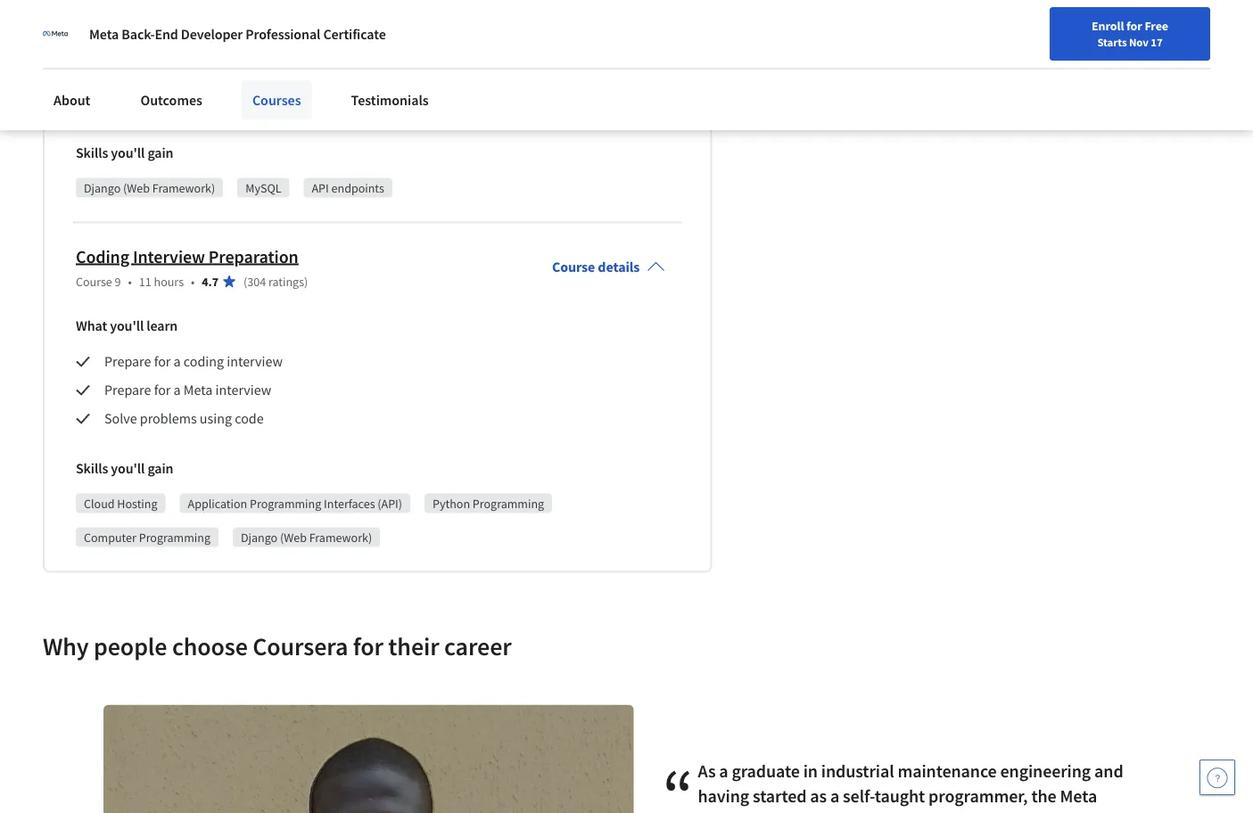 Task type: locate. For each thing, give the bounding box(es) containing it.
2 horizontal spatial programming
[[473, 496, 544, 512]]

2 horizontal spatial meta
[[1061, 786, 1098, 808]]

skills up the cloud
[[76, 460, 108, 478]]

for up problems
[[154, 382, 171, 399]]

people
[[94, 631, 167, 662]]

course left 9
[[76, 274, 112, 290]]

self-
[[843, 786, 875, 808]]

a
[[146, 66, 153, 84], [217, 94, 224, 112], [174, 353, 181, 371], [174, 382, 181, 399], [720, 761, 729, 783], [831, 786, 840, 808]]

1 vertical spatial learn
[[147, 317, 178, 335]]

skills you'll gain
[[76, 144, 174, 162], [76, 460, 174, 478]]

1 vertical spatial developer
[[768, 811, 846, 814]]

interview
[[227, 353, 283, 371], [216, 382, 272, 399]]

menu item
[[930, 18, 1045, 76]]

what you'll learn up create at left top
[[76, 30, 178, 48]]

•
[[128, 274, 132, 290], [191, 274, 195, 290]]

show notifications image
[[1064, 22, 1085, 44]]

skills
[[76, 144, 108, 162], [76, 460, 108, 478]]

2 learn from the top
[[147, 317, 178, 335]]

skills you'll gain up cloud hosting
[[76, 460, 174, 478]]

0 vertical spatial prepare
[[104, 353, 151, 371]]

cloud hosting
[[84, 496, 158, 512]]

a up solve problems using code
[[174, 382, 181, 399]]

(
[[244, 274, 247, 290]]

1 horizontal spatial •
[[191, 274, 195, 290]]

mysql up preparation
[[246, 180, 282, 196]]

professional up with
[[246, 25, 321, 43]]

certificate inside as a graduate in industrial maintenance engineering and having started as a self-taught programmer, the meta backend developer professional certificate great
[[947, 811, 1025, 814]]

help center image
[[1207, 767, 1229, 789]]

prepare
[[104, 353, 151, 371], [104, 382, 151, 399]]

you'll
[[110, 30, 144, 48], [111, 144, 145, 162], [110, 317, 144, 335], [111, 460, 145, 478]]

(web
[[123, 180, 150, 196], [280, 530, 307, 546]]

coding
[[76, 245, 129, 268]]

as
[[698, 761, 716, 783]]

interview for prepare for a coding interview
[[227, 353, 283, 371]]

certificate up the multiple
[[323, 25, 386, 43]]

api
[[351, 66, 371, 84], [312, 180, 329, 196]]

0 vertical spatial learn
[[147, 30, 178, 48]]

interview up code
[[216, 382, 272, 399]]

connect django to a mysql database
[[104, 94, 329, 112]]

(web up "interview"
[[123, 180, 150, 196]]

1 vertical spatial professional
[[849, 811, 943, 814]]

0 horizontal spatial certificate
[[323, 25, 386, 43]]

what for prepare for a coding interview
[[76, 317, 107, 335]]

problems
[[140, 410, 197, 428]]

for inside enroll for free starts nov 17
[[1127, 18, 1143, 34]]

0 horizontal spatial programming
[[139, 530, 211, 546]]

9
[[115, 274, 121, 290]]

learn
[[147, 30, 178, 48], [147, 317, 178, 335]]

1 vertical spatial what you'll learn
[[76, 317, 178, 335]]

1 prepare from the top
[[104, 353, 151, 371]]

gain down outcomes
[[148, 144, 174, 162]]

1 • from the left
[[128, 274, 132, 290]]

1 horizontal spatial django (web framework)
[[241, 530, 372, 546]]

(api)
[[378, 496, 402, 512]]

interview for prepare for a meta interview
[[216, 382, 272, 399]]

0 vertical spatial interview
[[227, 353, 283, 371]]

backend
[[698, 811, 765, 814]]

meta left back-
[[89, 25, 119, 43]]

course left details
[[552, 258, 595, 276]]

skills for connect django to a mysql database
[[76, 144, 108, 162]]

learn up outcomes link
[[147, 30, 178, 48]]

0 vertical spatial django (web framework)
[[84, 180, 215, 196]]

code
[[235, 410, 264, 428]]

0 horizontal spatial framework)
[[152, 180, 215, 196]]

framework) up coding interview preparation
[[152, 180, 215, 196]]

computer
[[84, 530, 136, 546]]

professional
[[246, 25, 321, 43], [849, 811, 943, 814]]

2 what you'll learn from the top
[[76, 317, 178, 335]]

1 vertical spatial gain
[[148, 460, 174, 478]]

0 vertical spatial (web
[[123, 180, 150, 196]]

career
[[444, 631, 512, 662]]

django up outcomes
[[156, 66, 198, 84]]

2 vertical spatial meta
[[1061, 786, 1098, 808]]

create a django web server with multiple api endpoints
[[104, 66, 437, 84]]

django (web framework) up "interview"
[[84, 180, 215, 196]]

• left 4.7
[[191, 274, 195, 290]]

certificate
[[323, 25, 386, 43], [947, 811, 1025, 814]]

end
[[155, 25, 178, 43]]

what for create a django web server with multiple api endpoints
[[76, 30, 107, 48]]

hosting
[[117, 496, 158, 512]]

2 skills from the top
[[76, 460, 108, 478]]

outcomes
[[140, 91, 202, 109]]

gain
[[148, 144, 174, 162], [148, 460, 174, 478]]

0 vertical spatial mysql
[[227, 94, 268, 112]]

1 vertical spatial certificate
[[947, 811, 1025, 814]]

learn down hours
[[147, 317, 178, 335]]

free
[[1145, 18, 1169, 34]]

for for coding
[[154, 353, 171, 371]]

0 vertical spatial skills you'll gain
[[76, 144, 174, 162]]

1 vertical spatial api
[[312, 180, 329, 196]]

prepare for prepare for a coding interview
[[104, 353, 151, 371]]

what you'll learn for prepare
[[76, 317, 178, 335]]

programming for application
[[250, 496, 322, 512]]

developer up web
[[181, 25, 243, 43]]

a right to
[[217, 94, 224, 112]]

programming down the hosting
[[139, 530, 211, 546]]

0 vertical spatial api
[[351, 66, 371, 84]]

0 horizontal spatial professional
[[246, 25, 321, 43]]

developer down the as
[[768, 811, 846, 814]]

0 horizontal spatial •
[[128, 274, 132, 290]]

1 horizontal spatial professional
[[849, 811, 943, 814]]

you'll up create at left top
[[110, 30, 144, 48]]

meta
[[89, 25, 119, 43], [184, 382, 213, 399], [1061, 786, 1098, 808]]

about link
[[43, 80, 101, 120]]

0 horizontal spatial api
[[312, 180, 329, 196]]

interview right coding
[[227, 353, 283, 371]]

for up prepare for a meta interview
[[154, 353, 171, 371]]

django (web framework) down application programming interfaces (api) at bottom
[[241, 530, 372, 546]]

meta down prepare for a coding interview
[[184, 382, 213, 399]]

1 horizontal spatial meta
[[184, 382, 213, 399]]

cloud
[[84, 496, 115, 512]]

None search field
[[254, 11, 549, 47]]

what
[[76, 30, 107, 48], [76, 317, 107, 335]]

enroll
[[1092, 18, 1125, 34]]

for for meta
[[154, 382, 171, 399]]

1 learn from the top
[[147, 30, 178, 48]]

course 9 • 11 hours •
[[76, 274, 195, 290]]

api right the multiple
[[351, 66, 371, 84]]

programming
[[250, 496, 322, 512], [473, 496, 544, 512], [139, 530, 211, 546]]

1 horizontal spatial certificate
[[947, 811, 1025, 814]]

a right create at left top
[[146, 66, 153, 84]]

mysql down server
[[227, 94, 268, 112]]

)
[[304, 274, 308, 290]]

course for course 9 • 11 hours •
[[76, 274, 112, 290]]

in
[[804, 761, 818, 783]]

0 vertical spatial meta
[[89, 25, 119, 43]]

certificate down programmer,
[[947, 811, 1025, 814]]

0 horizontal spatial meta
[[89, 25, 119, 43]]

learn for for
[[147, 317, 178, 335]]

1 vertical spatial interview
[[216, 382, 272, 399]]

solve
[[104, 410, 137, 428]]

to
[[202, 94, 214, 112]]

gain up the hosting
[[148, 460, 174, 478]]

for up nov
[[1127, 18, 1143, 34]]

what right meta icon
[[76, 30, 107, 48]]

for
[[1127, 18, 1143, 34], [154, 353, 171, 371], [154, 382, 171, 399], [353, 631, 384, 662]]

meta right the
[[1061, 786, 1098, 808]]

0 horizontal spatial django (web framework)
[[84, 180, 215, 196]]

prepare for a coding interview
[[104, 353, 283, 371]]

1 horizontal spatial course
[[552, 258, 595, 276]]

1 vertical spatial what
[[76, 317, 107, 335]]

developer
[[181, 25, 243, 43], [768, 811, 846, 814]]

coursera image
[[21, 15, 135, 43]]

0 vertical spatial certificate
[[323, 25, 386, 43]]

0 vertical spatial what you'll learn
[[76, 30, 178, 48]]

1 gain from the top
[[148, 144, 174, 162]]

api down database
[[312, 180, 329, 196]]

coursera
[[253, 631, 348, 662]]

1 what from the top
[[76, 30, 107, 48]]

course inside 'dropdown button'
[[552, 258, 595, 276]]

programming right python
[[473, 496, 544, 512]]

1 what you'll learn from the top
[[76, 30, 178, 48]]

1 vertical spatial prepare
[[104, 382, 151, 399]]

1 horizontal spatial programming
[[250, 496, 322, 512]]

framework) down interfaces
[[309, 530, 372, 546]]

programming for python
[[473, 496, 544, 512]]

server
[[229, 66, 266, 84]]

1 vertical spatial skills
[[76, 460, 108, 478]]

using
[[200, 410, 232, 428]]

django (web framework)
[[84, 180, 215, 196], [241, 530, 372, 546]]

what down course 9 • 11 hours •
[[76, 317, 107, 335]]

2 • from the left
[[191, 274, 195, 290]]

django down application programming interfaces (api) at bottom
[[241, 530, 278, 546]]

engineering
[[1001, 761, 1092, 783]]

0 horizontal spatial developer
[[181, 25, 243, 43]]

( 304 ratings )
[[244, 274, 308, 290]]

0 vertical spatial gain
[[148, 144, 174, 162]]

2 what from the top
[[76, 317, 107, 335]]

professional down taught on the right of the page
[[849, 811, 943, 814]]

programming left interfaces
[[250, 496, 322, 512]]

0 vertical spatial what
[[76, 30, 107, 48]]

gain for django
[[148, 144, 174, 162]]

hours
[[154, 274, 184, 290]]

you'll down course 9 • 11 hours •
[[110, 317, 144, 335]]

1 vertical spatial skills you'll gain
[[76, 460, 174, 478]]

0 horizontal spatial course
[[76, 274, 112, 290]]

programming for computer
[[139, 530, 211, 546]]

meta image
[[43, 21, 68, 46]]

choose
[[172, 631, 248, 662]]

(web down application programming interfaces (api) at bottom
[[280, 530, 307, 546]]

mysql
[[227, 94, 268, 112], [246, 180, 282, 196]]

what you'll learn down course 9 • 11 hours •
[[76, 317, 178, 335]]

1 skills from the top
[[76, 144, 108, 162]]

0 vertical spatial professional
[[246, 25, 321, 43]]

1 skills you'll gain from the top
[[76, 144, 174, 162]]

prepare for a meta interview
[[104, 382, 272, 399]]

1 horizontal spatial (web
[[280, 530, 307, 546]]

django
[[156, 66, 198, 84], [157, 94, 199, 112], [84, 180, 121, 196], [241, 530, 278, 546]]

a left coding
[[174, 353, 181, 371]]

1 horizontal spatial framework)
[[309, 530, 372, 546]]

skills you'll gain down connect
[[76, 144, 174, 162]]

4.7
[[202, 274, 219, 290]]

2 skills you'll gain from the top
[[76, 460, 174, 478]]

2 prepare from the top
[[104, 382, 151, 399]]

0 vertical spatial developer
[[181, 25, 243, 43]]

1 horizontal spatial developer
[[768, 811, 846, 814]]

framework)
[[152, 180, 215, 196], [309, 530, 372, 546]]

2 gain from the top
[[148, 460, 174, 478]]

0 vertical spatial skills
[[76, 144, 108, 162]]

programmer,
[[929, 786, 1029, 808]]

17
[[1151, 35, 1163, 49]]

a right as
[[720, 761, 729, 783]]

web
[[201, 66, 226, 84]]

endpoints
[[373, 66, 434, 84], [332, 180, 384, 196]]

you'll up cloud hosting
[[111, 460, 145, 478]]

python
[[433, 496, 470, 512]]

• right 9
[[128, 274, 132, 290]]

course
[[552, 258, 595, 276], [76, 274, 112, 290]]

1 vertical spatial endpoints
[[332, 180, 384, 196]]

skills down about on the left top of page
[[76, 144, 108, 162]]



Task type: vqa. For each thing, say whether or not it's contained in the screenshot.
readings to the right
no



Task type: describe. For each thing, give the bounding box(es) containing it.
meta inside as a graduate in industrial maintenance engineering and having started as a self-taught programmer, the meta backend developer professional certificate great
[[1061, 786, 1098, 808]]

maintenance
[[898, 761, 997, 783]]

as a graduate in industrial maintenance engineering and having started as a self-taught programmer, the meta backend developer professional certificate great
[[698, 761, 1124, 814]]

create
[[104, 66, 143, 84]]

and
[[1095, 761, 1124, 783]]

coding
[[184, 353, 224, 371]]

details
[[598, 258, 640, 276]]

0 vertical spatial framework)
[[152, 180, 215, 196]]

304
[[247, 274, 266, 290]]

graduate
[[732, 761, 800, 783]]

meta back-end developer professional certificate
[[89, 25, 386, 43]]

solve problems using code
[[104, 410, 264, 428]]

preparation
[[209, 245, 299, 268]]

with
[[269, 66, 295, 84]]

application programming interfaces (api)
[[188, 496, 402, 512]]

having
[[698, 786, 750, 808]]

coding interview preparation link
[[76, 245, 299, 268]]

database
[[271, 94, 326, 112]]

1 horizontal spatial api
[[351, 66, 371, 84]]

0 vertical spatial endpoints
[[373, 66, 434, 84]]

11
[[139, 274, 151, 290]]

a right the as
[[831, 786, 840, 808]]

enroll for free starts nov 17
[[1092, 18, 1169, 49]]

course for course details
[[552, 258, 595, 276]]

nov
[[1130, 35, 1149, 49]]

1 vertical spatial meta
[[184, 382, 213, 399]]

computer programming
[[84, 530, 211, 546]]

taught
[[875, 786, 926, 808]]

testimonials link
[[341, 80, 440, 120]]

python programming
[[433, 496, 544, 512]]

professional inside as a graduate in industrial maintenance engineering and having started as a self-taught programmer, the meta backend developer professional certificate great
[[849, 811, 943, 814]]

ratings
[[269, 274, 304, 290]]

1 vertical spatial framework)
[[309, 530, 372, 546]]

developer inside as a graduate in industrial maintenance engineering and having started as a self-taught programmer, the meta backend developer professional certificate great
[[768, 811, 846, 814]]

industrial
[[822, 761, 895, 783]]

interfaces
[[324, 496, 375, 512]]

interview
[[133, 245, 205, 268]]

connect
[[104, 94, 154, 112]]

why
[[43, 631, 89, 662]]

outcomes link
[[130, 80, 213, 120]]

as
[[811, 786, 827, 808]]

what you'll learn for create
[[76, 30, 178, 48]]

back-
[[122, 25, 155, 43]]

1 vertical spatial mysql
[[246, 180, 282, 196]]

starts
[[1098, 35, 1128, 49]]

why people choose coursera for their career
[[43, 631, 512, 662]]

skills you'll gain for connect
[[76, 144, 174, 162]]

about
[[54, 91, 90, 109]]

course details
[[552, 258, 640, 276]]

1 vertical spatial django (web framework)
[[241, 530, 372, 546]]

django left to
[[157, 94, 199, 112]]

django up coding
[[84, 180, 121, 196]]

you'll down connect
[[111, 144, 145, 162]]

coding interview preparation
[[76, 245, 299, 268]]

skills you'll gain for prepare
[[76, 460, 174, 478]]

gain for for
[[148, 460, 174, 478]]

their
[[389, 631, 440, 662]]

skills for prepare for a meta interview
[[76, 460, 108, 478]]

courses
[[252, 91, 301, 109]]

application
[[188, 496, 247, 512]]

for for starts
[[1127, 18, 1143, 34]]

the
[[1032, 786, 1057, 808]]

course details button
[[538, 233, 679, 301]]

1 vertical spatial (web
[[280, 530, 307, 546]]

for left their
[[353, 631, 384, 662]]

testimonials
[[351, 91, 429, 109]]

0 horizontal spatial (web
[[123, 180, 150, 196]]

started
[[753, 786, 807, 808]]

courses link
[[242, 80, 312, 120]]

prepare for prepare for a meta interview
[[104, 382, 151, 399]]

api endpoints
[[312, 180, 384, 196]]

multiple
[[298, 66, 348, 84]]

learn for a
[[147, 30, 178, 48]]



